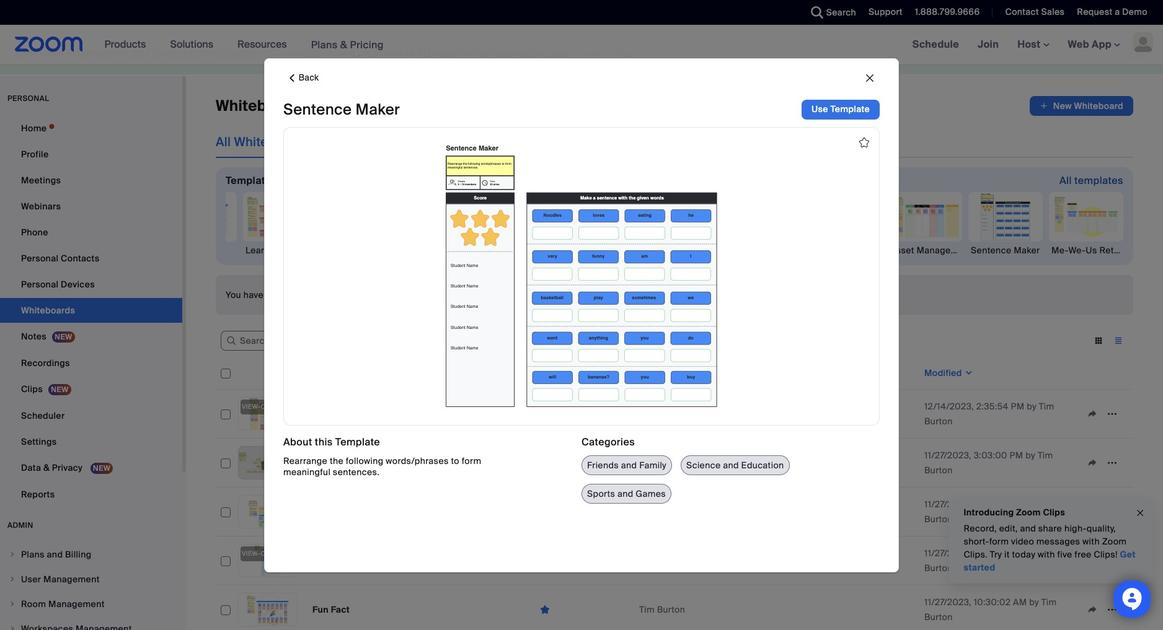 Task type: vqa. For each thing, say whether or not it's contained in the screenshot.
can within When this setting is enabled, participants can send screenshots during the
no



Task type: describe. For each thing, give the bounding box(es) containing it.
my
[[383, 134, 400, 150]]

record,
[[964, 523, 997, 535]]

show and tell with a twist element
[[566, 244, 677, 257]]

back
[[299, 73, 319, 83]]

11/27/2023, for 11/27/2023, 3:03:00 pm by tim burton
[[925, 450, 972, 461]]

back button
[[283, 68, 323, 88]]

form inside rearrange the following words/phrases to form meaningful sentences.
[[462, 456, 481, 467]]

phone link
[[0, 220, 182, 245]]

1 vertical spatial fact
[[331, 605, 350, 616]]

weekly schedule element
[[485, 244, 560, 257]]

clips inside personal menu menu
[[21, 384, 43, 395]]

tell
[[612, 245, 626, 256]]

template detail image
[[283, 127, 880, 426]]

11/27/2023, for 11/27/2023, 11:40:25 am by tim burton
[[925, 548, 972, 559]]

tabs of all whiteboard page tab list
[[216, 126, 758, 158]]

rearrange the following words/phrases to form meaningful sentences.
[[283, 456, 481, 478]]

1.888.799.9666 button up the join
[[906, 0, 983, 25]]

add to starred image
[[860, 137, 869, 147]]

management
[[917, 245, 973, 256]]

11:47:04
[[974, 499, 1008, 510]]

zoom inside record, edit, and share high-quality, short-form video messages with zoom clips. try it today with five free clips!
[[1103, 536, 1127, 548]]

1 ai from the left
[[66, 47, 75, 58]]

maker inside sentence maker element
[[1014, 245, 1040, 256]]

grid mode, not selected image
[[1089, 336, 1109, 347]]

personal for personal devices
[[21, 279, 59, 290]]

home link
[[0, 116, 182, 141]]

education
[[741, 460, 784, 471]]

plan
[[465, 290, 483, 301]]

reached
[[266, 290, 301, 301]]

and for science and education
[[723, 460, 739, 471]]

view-only for 12/14/2023,
[[242, 403, 278, 411]]

show
[[568, 245, 591, 256]]

2:35:54
[[977, 401, 1009, 412]]

1 vertical spatial uml
[[313, 458, 332, 469]]

sports
[[587, 489, 615, 500]]

join
[[978, 38, 999, 51]]

personal devices link
[[0, 272, 182, 297]]

and for sports and games
[[618, 489, 634, 500]]

about
[[283, 436, 312, 449]]

clips.
[[964, 549, 988, 561]]

application for 12/14/2023, 2:35:54 pm by tim burton
[[535, 405, 629, 424]]

with down messages
[[1038, 549, 1056, 561]]

personal contacts link
[[0, 246, 182, 271]]

scheduler
[[21, 411, 65, 422]]

all for all templates
[[1060, 174, 1072, 187]]

weekly planner element
[[646, 244, 721, 257]]

whiteboards for my
[[403, 134, 479, 150]]

cynefin framework element
[[807, 244, 891, 257]]

burton inside 11/27/2023, 10:30:02 am by tim burton
[[925, 612, 953, 623]]

edit,
[[1000, 523, 1018, 535]]

pro
[[323, 47, 337, 58]]

asset management button
[[888, 192, 973, 257]]

tim burton for fun fact
[[639, 605, 685, 616]]

family
[[639, 460, 667, 471]]

by for 11/27/2023, 3:03:00 pm by tim burton
[[1026, 450, 1036, 461]]

uml class diagram button
[[404, 192, 491, 257]]

the
[[330, 456, 344, 467]]

free
[[1075, 549, 1092, 561]]

recordings link
[[0, 351, 182, 376]]

companion,
[[77, 47, 130, 58]]

me
[[568, 134, 587, 150]]

experience
[[285, 245, 333, 256]]

tim inside 11/27/2023, 11:47:04 am by tim burton
[[1038, 499, 1054, 510]]

framework
[[844, 245, 891, 256]]

sentences.
[[333, 467, 380, 478]]

Search text field
[[221, 331, 326, 351]]

meetings
[[21, 175, 61, 186]]

me-we-us retrospective element
[[1049, 244, 1159, 257]]

asset management
[[891, 245, 973, 256]]

weekly schedule button
[[485, 192, 560, 257]]

tim inside 12/14/2023, 2:35:54 pm by tim burton
[[1039, 401, 1055, 412]]

1 horizontal spatial clips
[[1044, 507, 1066, 518]]

thumbnail of uml class diagram image inside uml class diagram, modified at nov 27, 2023 by tim burton, link element
[[239, 447, 297, 479]]

science
[[687, 460, 721, 471]]

by for 11/27/2023, 11:40:25 am by tim burton
[[1027, 548, 1037, 559]]

whiteboard
[[331, 290, 380, 301]]

request a demo
[[1077, 6, 1148, 17]]

template inside button
[[831, 104, 870, 115]]

clips!
[[1094, 549, 1118, 561]]

zoom left one
[[276, 47, 300, 58]]

have
[[244, 290, 264, 301]]

get inside meet zoom ai companion, footer
[[358, 47, 371, 58]]

0 horizontal spatial sentence
[[283, 100, 352, 119]]

notes
[[21, 331, 47, 342]]

learning experience canvas element
[[243, 244, 366, 257]]

only for 11/27/2023,
[[261, 550, 278, 558]]

cynefin
[[810, 245, 842, 256]]

pm for 3:03:00
[[1010, 450, 1024, 461]]

fun fact element
[[162, 244, 237, 257]]

games
[[636, 489, 666, 500]]

whiteboards up all whiteboards
[[216, 96, 308, 115]]

to left one
[[265, 47, 274, 58]]

demo
[[1123, 6, 1148, 17]]

uml class diagram, modified at nov 27, 2023 by tim burton, link element
[[238, 447, 298, 480]]

no
[[490, 47, 501, 58]]

meetings navigation
[[903, 25, 1163, 65]]

it
[[1005, 549, 1010, 561]]

upgrade right assistant! at the top left of the page
[[226, 47, 263, 58]]

data & privacy
[[21, 463, 85, 474]]

you have reached your 3 whiteboard limit. upgrade your plan to get unlimited whiteboards. upgrade plan
[[226, 290, 668, 301]]

webinars
[[21, 201, 61, 212]]

retrospective
[[1100, 245, 1159, 256]]

tim inside 11/27/2023, 3:03:00 pm by tim burton
[[1038, 450, 1053, 461]]

cost.
[[547, 47, 568, 58]]

today inside meet zoom ai companion, footer
[[610, 47, 634, 58]]

join link
[[969, 25, 1008, 64]]

1 tim burton from the top
[[639, 409, 685, 420]]

1.888.799.9666 button up schedule link
[[915, 6, 980, 17]]

cynefin framework
[[810, 245, 891, 256]]

contact sales
[[1006, 6, 1065, 17]]

1 vertical spatial fun fact
[[313, 605, 350, 616]]

burton inside 12/14/2023, 2:35:54 pm by tim burton
[[925, 416, 953, 427]]

personal for personal contacts
[[21, 253, 59, 264]]

thumbnail of cynefin framework image
[[239, 398, 297, 430]]

form inside record, edit, and share high-quality, short-form video messages with zoom clips. try it today with five free clips!
[[990, 536, 1009, 548]]

starred
[[535, 368, 567, 379]]

view-only for 11/27/2023,
[[242, 550, 278, 558]]

0 horizontal spatial diagram
[[361, 458, 398, 469]]

diagram inside uml class diagram element
[[455, 245, 491, 256]]

data
[[21, 463, 41, 474]]

phone
[[21, 227, 48, 238]]

use
[[812, 104, 828, 115]]

schedule inside 'element'
[[520, 245, 560, 256]]

zoom right meet
[[39, 47, 64, 58]]

close image
[[1136, 506, 1145, 521]]

weekly planner button
[[646, 192, 721, 257]]

sports and games
[[587, 489, 666, 500]]

uml inside button
[[407, 245, 427, 256]]

class inside button
[[429, 245, 453, 256]]

profile
[[21, 149, 49, 160]]

new
[[153, 47, 170, 58]]

record, edit, and share high-quality, short-form video messages with zoom clips. try it today with five free clips!
[[964, 523, 1127, 561]]

get started
[[964, 549, 1136, 574]]



Task type: locate. For each thing, give the bounding box(es) containing it.
by inside 11/27/2023, 11:40:25 am by tim burton
[[1027, 548, 1037, 559]]

1 horizontal spatial fun
[[313, 605, 329, 616]]

clips link
[[0, 377, 182, 402]]

meaningful
[[283, 467, 331, 478]]

by inside 12/14/2023, 2:35:54 pm by tim burton
[[1027, 401, 1037, 412]]

view-only up uml class diagram, modified at nov 27, 2023 by tim burton, link element
[[242, 403, 278, 411]]

am inside 11/27/2023, 10:30:02 am by tim burton
[[1013, 597, 1027, 608]]

plans & pricing link
[[311, 38, 384, 51], [311, 38, 384, 51]]

pm right 2:35:54
[[1011, 401, 1025, 412]]

1 horizontal spatial fact
[[331, 605, 350, 616]]

1.888.799.9666
[[915, 6, 980, 17]]

11:40:25
[[974, 548, 1009, 559]]

uml class diagram down the about this template
[[313, 458, 398, 469]]

weekly for weekly schedule
[[487, 245, 517, 256]]

a left demo
[[1115, 6, 1120, 17]]

show and tell with a twist
[[568, 245, 677, 256]]

3:03:00
[[974, 450, 1008, 461]]

0 vertical spatial today
[[610, 47, 634, 58]]

by right the 3:03:00
[[1026, 450, 1036, 461]]

view-
[[242, 403, 261, 411], [242, 550, 261, 558]]

1 personal from the top
[[21, 253, 59, 264]]

0 vertical spatial &
[[340, 38, 347, 51]]

schedule down 1.888.799.9666
[[913, 38, 959, 51]]

application for 11/27/2023, 3:03:00 pm by tim burton
[[535, 454, 629, 473]]

asset management element
[[888, 244, 973, 257]]

all left templates
[[1060, 174, 1072, 187]]

1 vertical spatial template
[[335, 436, 380, 449]]

0 vertical spatial class
[[429, 245, 453, 256]]

& right data
[[43, 463, 50, 474]]

banner
[[0, 25, 1163, 65]]

uml class diagram up you have reached your 3 whiteboard limit. upgrade your plan to get unlimited whiteboards. upgrade plan
[[407, 245, 491, 256]]

words/phrases
[[386, 456, 449, 467]]

thumbnail of weekly schedule image
[[239, 545, 297, 577]]

upgrade right limit.
[[405, 290, 442, 301]]

1 vertical spatial &
[[43, 463, 50, 474]]

template up 'following'
[[335, 436, 380, 449]]

weekly left planner
[[649, 245, 679, 256]]

11/27/2023, up record,
[[925, 499, 972, 510]]

by inside 11/27/2023, 10:30:02 am by tim burton
[[1030, 597, 1039, 608]]

shared
[[494, 134, 537, 150]]

0 horizontal spatial all
[[216, 134, 231, 150]]

1 horizontal spatial all
[[1060, 174, 1072, 187]]

1 11/27/2023, from the top
[[925, 450, 972, 461]]

am for 11:40:25
[[1011, 548, 1025, 559]]

0 vertical spatial maker
[[356, 100, 400, 119]]

by for 12/14/2023, 2:35:54 pm by tim burton
[[1027, 401, 1037, 412]]

all inside 'tab list'
[[216, 134, 231, 150]]

11/27/2023, for 11/27/2023, 11:47:04 am by tim burton
[[925, 499, 972, 510]]

contact sales link up meetings navigation
[[1006, 6, 1065, 17]]

rearrange
[[283, 456, 328, 467]]

cell
[[777, 412, 920, 417], [777, 461, 920, 466], [308, 488, 530, 537], [777, 510, 920, 515], [308, 537, 530, 586], [634, 537, 777, 586], [530, 549, 634, 573], [777, 586, 920, 631]]

tim inside 11/27/2023, 11:40:25 am by tim burton
[[1039, 548, 1055, 559]]

1 horizontal spatial sentence
[[971, 245, 1012, 256]]

ai left companion
[[417, 47, 426, 58]]

view-only
[[242, 403, 278, 411], [242, 550, 278, 558]]

and left family
[[621, 460, 637, 471]]

thumbnail of uml class diagram image
[[238, 447, 298, 480], [239, 447, 297, 479]]

only down thumbnail of laboratory report
[[261, 550, 278, 558]]

2 view-only from the top
[[242, 550, 278, 558]]

to inside rearrange the following words/phrases to form meaningful sentences.
[[451, 456, 460, 467]]

you
[[226, 290, 241, 301]]

use template button
[[802, 100, 880, 119]]

1 horizontal spatial form
[[990, 536, 1009, 548]]

1 vertical spatial uml class diagram
[[313, 458, 398, 469]]

clips
[[21, 384, 43, 395], [1044, 507, 1066, 518]]

0 vertical spatial fun fact
[[165, 245, 201, 256]]

2 vertical spatial tim burton
[[639, 605, 685, 616]]

profile link
[[0, 142, 182, 167]]

1 horizontal spatial class
[[429, 245, 453, 256]]

fact
[[183, 245, 201, 256], [331, 605, 350, 616]]

0 horizontal spatial &
[[43, 463, 50, 474]]

data & privacy link
[[0, 456, 182, 481]]

0 horizontal spatial uml
[[313, 458, 332, 469]]

1 horizontal spatial diagram
[[455, 245, 491, 256]]

0 horizontal spatial ai
[[66, 47, 75, 58]]

by right 10:30:02
[[1030, 597, 1039, 608]]

by for 11/27/2023, 10:30:02 am by tim burton
[[1030, 597, 1039, 608]]

1 vertical spatial a
[[648, 245, 653, 256]]

0 vertical spatial clips
[[21, 384, 43, 395]]

2 only from the top
[[261, 550, 278, 558]]

banner containing schedule
[[0, 25, 1163, 65]]

1 horizontal spatial fun fact
[[313, 605, 350, 616]]

12/14/2023, 2:35:54 pm by tim burton
[[925, 401, 1055, 427]]

11/27/2023, inside 11/27/2023, 11:47:04 am by tim burton
[[925, 499, 972, 510]]

1 vertical spatial form
[[990, 536, 1009, 548]]

1 vertical spatial schedule
[[520, 245, 560, 256]]

11/27/2023, inside 11/27/2023, 3:03:00 pm by tim burton
[[925, 450, 972, 461]]

0 vertical spatial view-only
[[242, 403, 278, 411]]

list mode, selected image
[[1109, 336, 1129, 347]]

whiteboards for all
[[234, 134, 310, 150]]

1 vertical spatial pm
[[1010, 450, 1024, 461]]

template
[[831, 104, 870, 115], [335, 436, 380, 449]]

your left 3
[[303, 290, 321, 301]]

categories
[[582, 436, 635, 449]]

devices
[[61, 279, 95, 290]]

1 horizontal spatial your
[[303, 290, 321, 301]]

0 horizontal spatial a
[[648, 245, 653, 256]]

1 weekly from the left
[[487, 245, 517, 256]]

personal inside personal devices link
[[21, 279, 59, 290]]

all up templates
[[216, 134, 231, 150]]

whiteboards up templates
[[234, 134, 310, 150]]

me-we-us retrospective button
[[1049, 192, 1159, 257]]

all
[[216, 134, 231, 150], [1060, 174, 1072, 187]]

personal menu menu
[[0, 116, 182, 509]]

to right plan
[[485, 290, 494, 301]]

sentence maker element
[[969, 244, 1043, 257]]

1 view-only from the top
[[242, 403, 278, 411]]

view- down thumbnail of laboratory report
[[242, 550, 261, 558]]

meet zoom ai companion, footer
[[0, 32, 1163, 74]]

1 horizontal spatial maker
[[1014, 245, 1040, 256]]

companion
[[428, 47, 477, 58]]

1 horizontal spatial ai
[[172, 47, 181, 58]]

view- up uml class diagram, modified at nov 27, 2023 by tim burton, link element
[[242, 403, 261, 411]]

pm right the 3:03:00
[[1010, 450, 1024, 461]]

all whiteboards
[[216, 134, 310, 150]]

and inside meet zoom ai companion, footer
[[339, 47, 355, 58]]

personal
[[21, 253, 59, 264], [21, 279, 59, 290]]

pricing
[[350, 38, 384, 51]]

view- for 12/14/2023,
[[242, 403, 261, 411]]

and right sports
[[618, 489, 634, 500]]

class down the about this template
[[334, 458, 358, 469]]

maker up my
[[356, 100, 400, 119]]

schedule link
[[903, 25, 969, 64]]

by down video
[[1027, 548, 1037, 559]]

fun inside button
[[165, 245, 181, 256]]

uml down this
[[313, 458, 332, 469]]

weekly up the unlimited
[[487, 245, 517, 256]]

1 vertical spatial view-only
[[242, 550, 278, 558]]

1 only from the top
[[261, 403, 278, 411]]

and left tell
[[593, 245, 609, 256]]

whiteboards right my
[[403, 134, 479, 150]]

maker left me-
[[1014, 245, 1040, 256]]

am right it at the right bottom of the page
[[1011, 548, 1025, 559]]

request
[[1077, 6, 1113, 17]]

11/27/2023, inside 11/27/2023, 10:30:02 am by tim burton
[[925, 597, 972, 608]]

application
[[216, 357, 1134, 631], [535, 405, 629, 424], [535, 454, 629, 473], [535, 503, 629, 522], [535, 601, 629, 620]]

0 vertical spatial template
[[831, 104, 870, 115]]

0 horizontal spatial sentence maker
[[283, 100, 400, 119]]

0 vertical spatial uml
[[407, 245, 427, 256]]

limit.
[[383, 290, 403, 301]]

and up video
[[1021, 523, 1037, 535]]

sentence maker inside button
[[971, 245, 1040, 256]]

1 view- from the top
[[242, 403, 261, 411]]

shared with me
[[494, 134, 587, 150]]

with left me on the top of page
[[540, 134, 565, 150]]

all inside "button"
[[1060, 174, 1072, 187]]

11/27/2023, down short-
[[925, 548, 972, 559]]

all templates button
[[1060, 171, 1124, 191]]

2 vertical spatial am
[[1013, 597, 1027, 608]]

by up video
[[1026, 499, 1036, 510]]

application for 11/27/2023, 10:30:02 am by tim burton
[[535, 601, 629, 620]]

1 vertical spatial diagram
[[361, 458, 398, 469]]

1 horizontal spatial uml class diagram
[[407, 245, 491, 256]]

class up you have reached your 3 whiteboard limit. upgrade your plan to get unlimited whiteboards. upgrade plan
[[429, 245, 453, 256]]

0 horizontal spatial class
[[334, 458, 358, 469]]

1 horizontal spatial today
[[1013, 549, 1036, 561]]

0 horizontal spatial fun fact
[[165, 245, 201, 256]]

canvas
[[335, 245, 366, 256]]

with right tell
[[628, 245, 646, 256]]

and inside button
[[593, 245, 609, 256]]

3 tim burton from the top
[[639, 605, 685, 616]]

and inside record, edit, and share high-quality, short-form video messages with zoom clips. try it today with five free clips!
[[1021, 523, 1037, 535]]

11/27/2023, left 10:30:02
[[925, 597, 972, 608]]

upgrade left plan
[[610, 290, 647, 301]]

to right access
[[406, 47, 415, 58]]

2 11/27/2023, from the top
[[925, 499, 972, 510]]

with inside tabs of all whiteboard page 'tab list'
[[540, 134, 565, 150]]

11/27/2023, 10:30:02 am by tim burton
[[925, 597, 1057, 623]]

templates
[[226, 174, 277, 187]]

0 horizontal spatial fact
[[183, 245, 201, 256]]

pm for 2:35:54
[[1011, 401, 1025, 412]]

& inside product information navigation
[[340, 38, 347, 51]]

personal down phone
[[21, 253, 59, 264]]

recordings
[[21, 358, 70, 369]]

home
[[21, 123, 47, 134]]

zoom logo image
[[15, 37, 83, 52]]

0 vertical spatial personal
[[21, 253, 59, 264]]

form right words/phrases
[[462, 456, 481, 467]]

schedule inside meetings navigation
[[913, 38, 959, 51]]

0 vertical spatial fact
[[183, 245, 201, 256]]

template right use
[[831, 104, 870, 115]]

0 vertical spatial am
[[1010, 499, 1024, 510]]

burton inside 11/27/2023, 11:40:25 am by tim burton
[[925, 563, 953, 574]]

11/27/2023, for 11/27/2023, 10:30:02 am by tim burton
[[925, 597, 972, 608]]

2 view- from the top
[[242, 550, 261, 558]]

1 horizontal spatial weekly
[[649, 245, 679, 256]]

upgrade today link
[[570, 47, 634, 58]]

today inside record, edit, and share high-quality, short-form video messages with zoom clips. try it today with five free clips!
[[1013, 549, 1036, 561]]

diagram up plan
[[455, 245, 491, 256]]

4 11/27/2023, from the top
[[925, 597, 972, 608]]

and right science
[[723, 460, 739, 471]]

fun fact inside button
[[165, 245, 201, 256]]

2 horizontal spatial ai
[[417, 47, 426, 58]]

1 vertical spatial today
[[1013, 549, 1036, 561]]

1 horizontal spatial template
[[831, 104, 870, 115]]

diagram right the
[[361, 458, 398, 469]]

view- for 11/27/2023,
[[242, 550, 261, 558]]

get started link
[[964, 549, 1136, 574]]

uml up you have reached your 3 whiteboard limit. upgrade your plan to get unlimited whiteboards. upgrade plan
[[407, 245, 427, 256]]

and right pro
[[339, 47, 355, 58]]

weekly for weekly planner
[[649, 245, 679, 256]]

uml class diagram
[[407, 245, 491, 256], [313, 458, 398, 469]]

1 horizontal spatial sentence maker
[[971, 245, 1040, 256]]

1 vertical spatial am
[[1011, 548, 1025, 559]]

get left access
[[358, 47, 371, 58]]

1 vertical spatial sentence
[[971, 245, 1012, 256]]

1 vertical spatial view-
[[242, 550, 261, 558]]

with inside button
[[628, 245, 646, 256]]

application for 11/27/2023, 11:47:04 am by tim burton
[[535, 503, 629, 522]]

ai left companion,
[[66, 47, 75, 58]]

view-only down thumbnail of laboratory report
[[242, 550, 278, 558]]

2 personal from the top
[[21, 279, 59, 290]]

only up uml class diagram, modified at nov 27, 2023 by tim burton, link element
[[261, 403, 278, 411]]

0 vertical spatial sentence maker
[[283, 100, 400, 119]]

0 horizontal spatial your
[[132, 47, 150, 58]]

fact inside button
[[183, 245, 201, 256]]

personal inside personal contacts link
[[21, 253, 59, 264]]

and
[[339, 47, 355, 58], [593, 245, 609, 256], [621, 460, 637, 471], [723, 460, 739, 471], [618, 489, 634, 500], [1021, 523, 1037, 535]]

tim burton for uml class diagram
[[639, 458, 685, 469]]

0 vertical spatial schedule
[[913, 38, 959, 51]]

following
[[346, 456, 384, 467]]

1 vertical spatial maker
[[1014, 245, 1040, 256]]

burton inside 11/27/2023, 3:03:00 pm by tim burton
[[925, 465, 953, 476]]

1 vertical spatial sentence maker
[[971, 245, 1040, 256]]

1 horizontal spatial uml
[[407, 245, 427, 256]]

1 vertical spatial tim burton
[[639, 458, 685, 469]]

0 vertical spatial a
[[1115, 6, 1120, 17]]

0 horizontal spatial form
[[462, 456, 481, 467]]

thumbnail of fun fact image
[[239, 594, 297, 626]]

0 vertical spatial sentence
[[283, 100, 352, 119]]

0 vertical spatial form
[[462, 456, 481, 467]]

short-
[[964, 536, 990, 548]]

11/27/2023, 3:03:00 pm by tim burton
[[925, 450, 1053, 476]]

uml class diagram element
[[404, 244, 491, 257]]

0 vertical spatial uml class diagram
[[407, 245, 491, 256]]

zoom up edit,
[[1017, 507, 1041, 518]]

pm
[[1011, 401, 1025, 412], [1010, 450, 1024, 461]]

clips up the scheduler
[[21, 384, 43, 395]]

about this template
[[283, 436, 380, 449]]

by inside 11/27/2023, 3:03:00 pm by tim burton
[[1026, 450, 1036, 461]]

upgrade right cost.
[[570, 47, 608, 58]]

1 vertical spatial all
[[1060, 174, 1072, 187]]

1 horizontal spatial &
[[340, 38, 347, 51]]

0 vertical spatial tim burton
[[639, 409, 685, 420]]

0 vertical spatial only
[[261, 403, 278, 411]]

& right pro
[[340, 38, 347, 51]]

tim burton
[[639, 409, 685, 420], [639, 458, 685, 469], [639, 605, 685, 616]]

2 tim burton from the top
[[639, 458, 685, 469]]

am for 11:47:04
[[1010, 499, 1024, 510]]

contact sales link up the join
[[996, 0, 1068, 25]]

notes link
[[0, 324, 182, 350]]

form up try
[[990, 536, 1009, 548]]

weekly inside 'element'
[[487, 245, 517, 256]]

five
[[1058, 549, 1073, 561]]

your left plan
[[444, 290, 462, 301]]

2 weekly from the left
[[649, 245, 679, 256]]

& for privacy
[[43, 463, 50, 474]]

additional
[[503, 47, 545, 58]]

am inside 11/27/2023, 11:47:04 am by tim burton
[[1010, 499, 1024, 510]]

whiteboards.
[[554, 290, 610, 301]]

& inside personal menu menu
[[43, 463, 50, 474]]

only for 12/14/2023,
[[261, 403, 278, 411]]

tim inside 11/27/2023, 10:30:02 am by tim burton
[[1042, 597, 1057, 608]]

personal contacts
[[21, 253, 99, 264]]

3 ai from the left
[[417, 47, 426, 58]]

personal
[[7, 94, 49, 104]]

1 vertical spatial only
[[261, 550, 278, 558]]

sentence maker down back
[[283, 100, 400, 119]]

personal down personal contacts
[[21, 279, 59, 290]]

get
[[358, 47, 371, 58], [496, 290, 510, 301]]

settings
[[21, 437, 57, 448]]

0 vertical spatial all
[[216, 134, 231, 150]]

1 vertical spatial clips
[[1044, 507, 1066, 518]]

pm inside 11/27/2023, 3:03:00 pm by tim burton
[[1010, 450, 1024, 461]]

2 ai from the left
[[172, 47, 181, 58]]

2 horizontal spatial your
[[444, 290, 462, 301]]

& for pricing
[[340, 38, 347, 51]]

1 vertical spatial get
[[496, 290, 510, 301]]

clips up share
[[1044, 507, 1066, 518]]

ai right 'new'
[[172, 47, 181, 58]]

and for show and tell with a twist
[[593, 245, 609, 256]]

0 horizontal spatial schedule
[[520, 245, 560, 256]]

0 horizontal spatial maker
[[356, 100, 400, 119]]

0 vertical spatial get
[[358, 47, 371, 58]]

uml class diagram inside button
[[407, 245, 491, 256]]

schedule left show
[[520, 245, 560, 256]]

templates
[[1075, 174, 1124, 187]]

0 horizontal spatial today
[[610, 47, 634, 58]]

diagram
[[455, 245, 491, 256], [361, 458, 398, 469]]

to
[[265, 47, 274, 58], [406, 47, 415, 58], [485, 290, 494, 301], [451, 456, 460, 467]]

sentence maker left me-
[[971, 245, 1040, 256]]

pm inside 12/14/2023, 2:35:54 pm by tim burton
[[1011, 401, 1025, 412]]

product information navigation
[[95, 25, 393, 65]]

weekly inside button
[[649, 245, 679, 256]]

am for 10:30:02
[[1013, 597, 1027, 608]]

try
[[990, 549, 1003, 561]]

friends
[[587, 460, 619, 471]]

fun fact button
[[162, 192, 237, 257]]

sentence inside button
[[971, 245, 1012, 256]]

0 horizontal spatial clips
[[21, 384, 43, 395]]

am inside 11/27/2023, 11:40:25 am by tim burton
[[1011, 548, 1025, 559]]

meetings link
[[0, 168, 182, 193]]

11/27/2023, left the 3:03:00
[[925, 450, 972, 461]]

11/27/2023, inside 11/27/2023, 11:40:25 am by tim burton
[[925, 548, 972, 559]]

fun fact
[[165, 245, 201, 256], [313, 605, 350, 616]]

0 horizontal spatial uml class diagram
[[313, 458, 398, 469]]

learning experience canvas button
[[243, 192, 366, 257]]

get left the unlimited
[[496, 290, 510, 301]]

1 vertical spatial personal
[[21, 279, 59, 290]]

twist
[[655, 245, 677, 256]]

all for all whiteboards
[[216, 134, 231, 150]]

1.888.799.9666 button
[[906, 0, 983, 25], [915, 6, 980, 17]]

by right 2:35:54
[[1027, 401, 1037, 412]]

plan
[[649, 290, 668, 301]]

thumbnail of laboratory report image
[[239, 496, 297, 528]]

scheduler link
[[0, 404, 182, 429]]

application containing starred
[[216, 357, 1134, 631]]

burton inside 11/27/2023, 11:47:04 am by tim burton
[[925, 514, 953, 525]]

a left twist
[[648, 245, 653, 256]]

and for friends and family
[[621, 460, 637, 471]]

3 11/27/2023, from the top
[[925, 548, 972, 559]]

admin menu menu
[[0, 543, 182, 631]]

am up edit,
[[1010, 499, 1024, 510]]

a inside button
[[648, 245, 653, 256]]

contacts
[[61, 253, 99, 264]]

weekly schedule
[[487, 245, 560, 256]]

0 vertical spatial fun
[[165, 245, 181, 256]]

to right words/phrases
[[451, 456, 460, 467]]

0 horizontal spatial fun
[[165, 245, 181, 256]]

with up free
[[1083, 536, 1100, 548]]

your left 'new'
[[132, 47, 150, 58]]

by inside 11/27/2023, 11:47:04 am by tim burton
[[1026, 499, 1036, 510]]

sentence maker
[[283, 100, 400, 119], [971, 245, 1040, 256]]

1 vertical spatial fun
[[313, 605, 329, 616]]

your inside meet zoom ai companion, footer
[[132, 47, 150, 58]]

video
[[1012, 536, 1035, 548]]

0 horizontal spatial weekly
[[487, 245, 517, 256]]

0 horizontal spatial template
[[335, 436, 380, 449]]

1 vertical spatial class
[[334, 458, 358, 469]]

1 horizontal spatial get
[[496, 290, 510, 301]]

quality,
[[1087, 523, 1117, 535]]

1 horizontal spatial a
[[1115, 6, 1120, 17]]

0 vertical spatial pm
[[1011, 401, 1025, 412]]

by
[[1027, 401, 1037, 412], [1026, 450, 1036, 461], [1026, 499, 1036, 510], [1027, 548, 1037, 559], [1030, 597, 1039, 608]]

zoom up clips!
[[1103, 536, 1127, 548]]

reports
[[21, 489, 55, 500]]

cynefin framework button
[[807, 192, 891, 257]]

12/14/2023,
[[925, 401, 974, 412]]

by for 11/27/2023, 11:47:04 am by tim burton
[[1026, 499, 1036, 510]]

am right 10:30:02
[[1013, 597, 1027, 608]]

0 horizontal spatial get
[[358, 47, 371, 58]]

at
[[479, 47, 488, 58]]

0 vertical spatial diagram
[[455, 245, 491, 256]]

1 horizontal spatial schedule
[[913, 38, 959, 51]]

0 vertical spatial view-
[[242, 403, 261, 411]]

reports link
[[0, 482, 182, 507]]

privacy
[[52, 463, 83, 474]]

personal devices
[[21, 279, 95, 290]]



